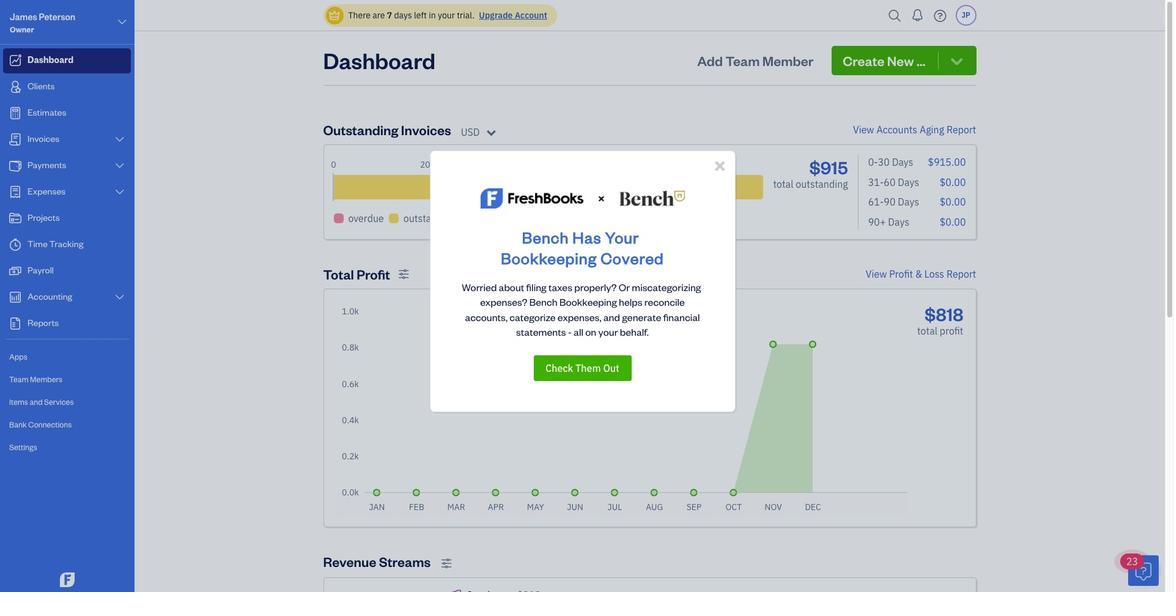 Task type: vqa. For each thing, say whether or not it's contained in the screenshot.
— inside the Nov 1 - 4 —
no



Task type: locate. For each thing, give the bounding box(es) containing it.
peterson
[[39, 11, 75, 23]]

expense image
[[8, 186, 23, 198]]

1 horizontal spatial profit
[[890, 268, 914, 280]]

2 vertical spatial $0.00
[[940, 216, 966, 228]]

team right add
[[726, 52, 760, 69]]

members
[[30, 374, 62, 384]]

out
[[603, 362, 620, 375]]

bookkeeping
[[501, 248, 597, 268], [560, 296, 617, 309]]

view profit & loss report link
[[866, 267, 977, 281]]

2 vertical spatial $0.00 link
[[940, 216, 966, 228]]

0 horizontal spatial team
[[9, 374, 28, 384]]

1 vertical spatial $0.00 link
[[940, 196, 966, 208]]

$915.00 link
[[928, 156, 966, 168]]

revenue
[[323, 553, 377, 570]]

profit
[[357, 266, 390, 283], [890, 268, 914, 280]]

freshbooks image
[[58, 573, 77, 587]]

and down helps
[[604, 311, 620, 324]]

&
[[916, 268, 923, 280]]

check
[[546, 362, 573, 375]]

reconcile
[[645, 296, 685, 309]]

and right 'items'
[[30, 397, 43, 407]]

$0.00 link for 31-60 days
[[940, 176, 966, 188]]

worried
[[462, 281, 497, 294]]

bank
[[9, 420, 27, 429]]

generate
[[622, 311, 662, 324]]

dashboard
[[323, 46, 436, 75]]

your right in
[[438, 10, 455, 21]]

chevron large down image
[[117, 15, 128, 29], [114, 135, 125, 144]]

0 vertical spatial view
[[853, 124, 875, 136]]

total
[[774, 178, 794, 190], [918, 325, 938, 337]]

or
[[619, 281, 630, 294]]

0 vertical spatial bookkeeping
[[501, 248, 597, 268]]

revenue streams
[[323, 553, 431, 570]]

client image
[[8, 81, 23, 93]]

total
[[323, 266, 354, 283]]

timer image
[[8, 239, 23, 251]]

1 chevron large down image from the top
[[114, 161, 125, 171]]

1 vertical spatial bench
[[530, 296, 558, 309]]

3 $0.00 from the top
[[940, 216, 966, 228]]

bench left has
[[522, 227, 569, 247]]

member
[[763, 52, 814, 69]]

1 $0.00 link from the top
[[940, 176, 966, 188]]

days for 31-60 days
[[898, 176, 920, 188]]

estimate image
[[8, 107, 23, 119]]

31-60 days
[[869, 176, 920, 188]]

0 horizontal spatial your
[[438, 10, 455, 21]]

90+ days
[[869, 216, 910, 228]]

your
[[605, 227, 640, 247]]

settings
[[9, 442, 37, 452]]

1 $0.00 from the top
[[940, 176, 966, 188]]

bench inside bench has your bookkeeping covered
[[522, 227, 569, 247]]

upgrade account link
[[477, 10, 548, 21]]

bench
[[522, 227, 569, 247], [530, 296, 558, 309]]

0 vertical spatial $0.00 link
[[940, 176, 966, 188]]

30
[[878, 156, 890, 168]]

31-
[[869, 176, 884, 188]]

properly?
[[575, 281, 617, 294]]

team
[[726, 52, 760, 69], [9, 374, 28, 384]]

1 vertical spatial and
[[30, 397, 43, 407]]

view
[[853, 124, 875, 136], [866, 268, 887, 280]]

0 vertical spatial bench
[[522, 227, 569, 247]]

taxes
[[549, 281, 573, 294]]

2 vertical spatial chevron large down image
[[114, 292, 125, 302]]

there
[[348, 10, 371, 21]]

profit right total in the left of the page
[[357, 266, 390, 283]]

1 horizontal spatial total
[[918, 325, 938, 337]]

profit left & in the right top of the page
[[890, 268, 914, 280]]

$915 link
[[810, 155, 848, 179]]

× button
[[714, 153, 726, 176]]

1 horizontal spatial your
[[599, 326, 618, 338]]

report right loss
[[947, 268, 977, 280]]

bench down filing
[[530, 296, 558, 309]]

0 vertical spatial team
[[726, 52, 760, 69]]

bookkeeping up taxes
[[501, 248, 597, 268]]

covered
[[601, 248, 664, 268]]

2 $0.00 link from the top
[[940, 196, 966, 208]]

report right aging
[[947, 124, 977, 136]]

1 horizontal spatial outstanding
[[796, 178, 848, 190]]

$0.00
[[940, 176, 966, 188], [940, 196, 966, 208], [940, 216, 966, 228]]

days right 30
[[892, 156, 914, 168]]

outstanding
[[796, 178, 848, 190], [404, 212, 456, 225]]

apps
[[9, 352, 27, 362]]

chevron large down image for chart image
[[114, 292, 125, 302]]

1 vertical spatial total
[[918, 325, 938, 337]]

days right 60
[[898, 176, 920, 188]]

0 horizontal spatial profit
[[357, 266, 390, 283]]

1 horizontal spatial and
[[604, 311, 620, 324]]

left
[[414, 10, 427, 21]]

3 chevron large down image from the top
[[114, 292, 125, 302]]

1 vertical spatial view
[[866, 268, 887, 280]]

add team member button
[[687, 46, 825, 75]]

1 vertical spatial team
[[9, 374, 28, 384]]

team inside button
[[726, 52, 760, 69]]

view left accounts
[[853, 124, 875, 136]]

outstanding
[[323, 121, 399, 138]]

check them out
[[546, 362, 620, 375]]

profit inside the view profit & loss report link
[[890, 268, 914, 280]]

project image
[[8, 212, 23, 225]]

days for 0-30 days
[[892, 156, 914, 168]]

has
[[573, 227, 602, 247]]

0 horizontal spatial and
[[30, 397, 43, 407]]

total left profit
[[918, 325, 938, 337]]

crown image
[[328, 9, 341, 22]]

$915.00
[[928, 156, 966, 168]]

0 vertical spatial and
[[604, 311, 620, 324]]

total for $915
[[774, 178, 794, 190]]

invoice image
[[8, 133, 23, 146]]

0 vertical spatial chevron large down image
[[114, 161, 125, 171]]

upgrade
[[479, 10, 513, 21]]

total inside $818 total profit
[[918, 325, 938, 337]]

1 vertical spatial report
[[947, 268, 977, 280]]

3 $0.00 link from the top
[[940, 216, 966, 228]]

1 vertical spatial chevron large down image
[[114, 187, 125, 197]]

total left "$915"
[[774, 178, 794, 190]]

report image
[[8, 318, 23, 330]]

items and services
[[9, 397, 74, 407]]

profit for total
[[357, 266, 390, 283]]

0 vertical spatial $0.00
[[940, 176, 966, 188]]

total inside $915 total outstanding
[[774, 178, 794, 190]]

view for outstanding invoices
[[853, 124, 875, 136]]

2 $0.00 from the top
[[940, 196, 966, 208]]

chart image
[[8, 291, 23, 303]]

1 vertical spatial outstanding
[[404, 212, 456, 225]]

0 vertical spatial report
[[947, 124, 977, 136]]

total for $818
[[918, 325, 938, 337]]

×
[[714, 153, 726, 176]]

chevron large down image
[[114, 161, 125, 171], [114, 187, 125, 197], [114, 292, 125, 302]]

your right on
[[599, 326, 618, 338]]

loss
[[925, 268, 945, 280]]

0 vertical spatial outstanding
[[796, 178, 848, 190]]

team up 'items'
[[9, 374, 28, 384]]

james peterson owner
[[10, 11, 75, 34]]

0 vertical spatial total
[[774, 178, 794, 190]]

1 report from the top
[[947, 124, 977, 136]]

bench inside worried about filing taxes properly? or miscategorizing expenses? bench bookkeeping helps reconcile accounts, categorize expenses, and generate financial statements - all on your behalf.
[[530, 296, 558, 309]]

and
[[604, 311, 620, 324], [30, 397, 43, 407]]

1 horizontal spatial team
[[726, 52, 760, 69]]

and inside main element
[[30, 397, 43, 407]]

90+
[[869, 216, 886, 228]]

accounts
[[877, 124, 918, 136]]

0 vertical spatial chevron large down image
[[117, 15, 128, 29]]

days down "61-90 days"
[[889, 216, 910, 228]]

0 horizontal spatial total
[[774, 178, 794, 190]]

bookkeeping down properly?
[[560, 296, 617, 309]]

days for 61-90 days
[[898, 196, 920, 208]]

$0.00 for 61-90 days
[[940, 196, 966, 208]]

1 vertical spatial your
[[599, 326, 618, 338]]

all
[[574, 326, 584, 338]]

$0.00 link for 61-90 days
[[940, 196, 966, 208]]

days right 90
[[898, 196, 920, 208]]

view accounts aging report link
[[853, 122, 977, 137]]

1 vertical spatial $0.00
[[940, 196, 966, 208]]

1 vertical spatial bookkeeping
[[560, 296, 617, 309]]

report
[[947, 124, 977, 136], [947, 268, 977, 280]]

2 chevron large down image from the top
[[114, 187, 125, 197]]

add team member
[[698, 52, 814, 69]]

team members
[[9, 374, 62, 384]]

view left & in the right top of the page
[[866, 268, 887, 280]]



Task type: describe. For each thing, give the bounding box(es) containing it.
0-
[[869, 156, 878, 168]]

and inside worried about filing taxes properly? or miscategorizing expenses? bench bookkeeping helps reconcile accounts, categorize expenses, and generate financial statements - all on your behalf.
[[604, 311, 620, 324]]

chevron large down image for payment icon
[[114, 161, 125, 171]]

$915
[[810, 155, 848, 179]]

invoices
[[401, 121, 451, 138]]

days
[[394, 10, 412, 21]]

profit for view
[[890, 268, 914, 280]]

money image
[[8, 265, 23, 277]]

1 vertical spatial chevron large down image
[[114, 135, 125, 144]]

financial
[[664, 311, 700, 324]]

in
[[429, 10, 436, 21]]

account
[[515, 10, 548, 21]]

trial.
[[457, 10, 475, 21]]

filing
[[526, 281, 547, 294]]

team inside "link"
[[9, 374, 28, 384]]

view accounts aging report
[[853, 124, 977, 136]]

expenses?
[[480, 296, 528, 309]]

0-30 days
[[869, 156, 914, 168]]

view for total profit
[[866, 268, 887, 280]]

team members link
[[3, 369, 131, 390]]

are
[[373, 10, 385, 21]]

services
[[44, 397, 74, 407]]

behalf.
[[620, 326, 649, 338]]

$915 total outstanding
[[774, 155, 848, 190]]

items
[[9, 397, 28, 407]]

streams
[[379, 553, 431, 570]]

expenses,
[[558, 311, 602, 324]]

aging
[[920, 124, 945, 136]]

chevron large down image for expense icon
[[114, 187, 125, 197]]

owner
[[10, 24, 34, 34]]

bank connections link
[[3, 414, 131, 436]]

them
[[576, 362, 601, 375]]

× dialog
[[430, 151, 736, 413]]

2 report from the top
[[947, 268, 977, 280]]

connections
[[28, 420, 72, 429]]

accounts,
[[465, 311, 508, 324]]

on
[[586, 326, 597, 338]]

main element
[[0, 0, 165, 592]]

total profit
[[323, 266, 390, 283]]

settings link
[[3, 437, 131, 458]]

61-90 days
[[869, 196, 920, 208]]

worried about filing taxes properly? or miscategorizing expenses? bench bookkeeping helps reconcile accounts, categorize expenses, and generate financial statements - all on your behalf.
[[462, 281, 703, 338]]

7
[[387, 10, 392, 21]]

james
[[10, 11, 37, 23]]

items and services link
[[3, 392, 131, 413]]

there are 7 days left in your trial. upgrade account
[[348, 10, 548, 21]]

bookkeeping inside worried about filing taxes properly? or miscategorizing expenses? bench bookkeeping helps reconcile accounts, categorize expenses, and generate financial statements - all on your behalf.
[[560, 296, 617, 309]]

0 vertical spatial your
[[438, 10, 455, 21]]

view profit & loss report
[[866, 268, 977, 280]]

overdue
[[348, 212, 384, 225]]

$818
[[925, 302, 964, 325]]

add
[[698, 52, 723, 69]]

60
[[884, 176, 896, 188]]

dashboard image
[[8, 54, 23, 67]]

miscategorizing
[[632, 281, 701, 294]]

outstanding invoices
[[323, 121, 451, 138]]

0 horizontal spatial outstanding
[[404, 212, 456, 225]]

about
[[499, 281, 525, 294]]

your inside worried about filing taxes properly? or miscategorizing expenses? bench bookkeeping helps reconcile accounts, categorize expenses, and generate financial statements - all on your behalf.
[[599, 326, 618, 338]]

90
[[884, 196, 896, 208]]

bookkeeping inside bench has your bookkeeping covered
[[501, 248, 597, 268]]

profit
[[940, 325, 964, 337]]

categorize
[[510, 311, 556, 324]]

check them out button
[[534, 356, 632, 381]]

apps link
[[3, 346, 131, 368]]

go to help image
[[931, 6, 950, 25]]

61-
[[869, 196, 884, 208]]

-
[[568, 326, 572, 338]]

$818 total profit
[[918, 302, 964, 337]]

helps
[[619, 296, 643, 309]]

payment image
[[8, 160, 23, 172]]

outstanding inside $915 total outstanding
[[796, 178, 848, 190]]

$0.00 link for 90+ days
[[940, 216, 966, 228]]

bench has your bookkeeping covered
[[501, 227, 664, 268]]

statements
[[516, 326, 566, 338]]

bank connections
[[9, 420, 72, 429]]

search image
[[886, 6, 905, 25]]

$0.00 for 90+ days
[[940, 216, 966, 228]]

$0.00 for 31-60 days
[[940, 176, 966, 188]]



